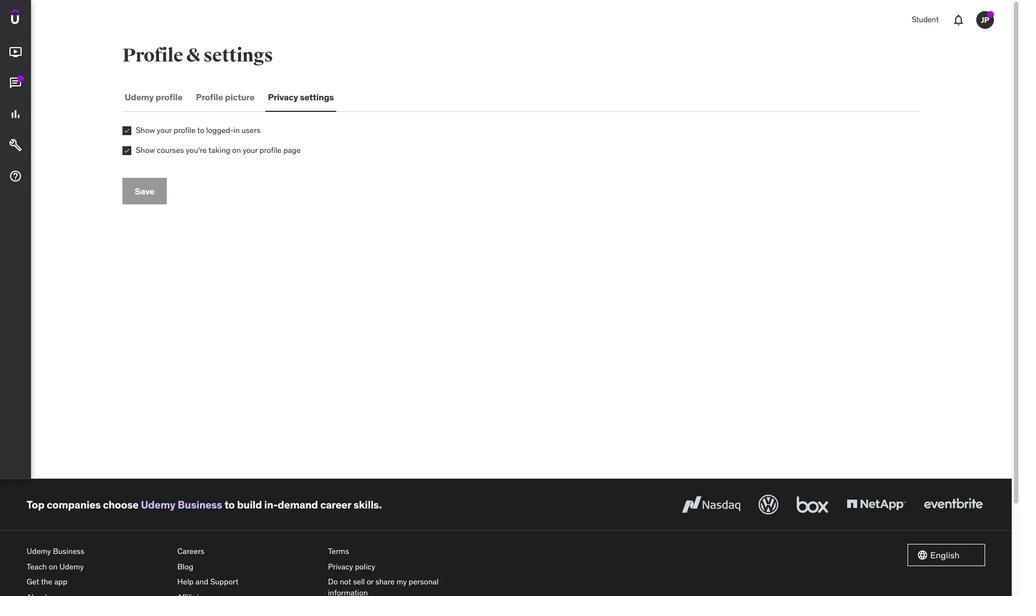 Task type: locate. For each thing, give the bounding box(es) containing it.
1 horizontal spatial your
[[243, 145, 258, 155]]

on right teach
[[49, 562, 58, 572]]

1 vertical spatial on
[[49, 562, 58, 572]]

0 horizontal spatial your
[[157, 125, 172, 135]]

profile for profile & settings
[[123, 44, 183, 67]]

you have alerts image
[[988, 11, 995, 18]]

1 horizontal spatial on
[[232, 145, 241, 155]]

0 horizontal spatial profile
[[123, 44, 183, 67]]

0 vertical spatial on
[[232, 145, 241, 155]]

eventbrite image
[[922, 493, 986, 517]]

udemy inside button
[[125, 92, 154, 103]]

terms privacy policy do not sell or share my personal information
[[328, 547, 439, 597]]

profile inside button
[[196, 92, 223, 103]]

2 xsmall image from the top
[[123, 146, 131, 155]]

privacy right picture
[[268, 92, 298, 103]]

0 vertical spatial xsmall image
[[123, 126, 131, 135]]

profile
[[156, 92, 183, 103], [174, 125, 196, 135], [260, 145, 282, 155]]

your
[[157, 125, 172, 135], [243, 145, 258, 155]]

0 vertical spatial profile
[[156, 92, 183, 103]]

your down users
[[243, 145, 258, 155]]

or
[[367, 577, 374, 587]]

1 horizontal spatial privacy
[[328, 562, 353, 572]]

1 vertical spatial medium image
[[9, 170, 22, 183]]

profile left & at the top left of page
[[123, 44, 183, 67]]

settings
[[204, 44, 273, 67], [300, 92, 334, 103]]

0 vertical spatial show
[[136, 125, 155, 135]]

logged-
[[206, 125, 234, 135]]

privacy
[[268, 92, 298, 103], [328, 562, 353, 572]]

xsmall image
[[123, 126, 131, 135], [123, 146, 131, 155]]

2 show from the top
[[136, 145, 155, 155]]

1 vertical spatial settings
[[300, 92, 334, 103]]

udemy
[[125, 92, 154, 103], [141, 498, 175, 511], [27, 547, 51, 557], [59, 562, 84, 572]]

privacy down terms
[[328, 562, 353, 572]]

nasdaq image
[[680, 493, 743, 517]]

medium image
[[9, 108, 22, 121], [9, 170, 22, 183]]

1 vertical spatial profile
[[174, 125, 196, 135]]

0 vertical spatial udemy business link
[[141, 498, 222, 511]]

careers blog help and support
[[177, 547, 238, 587]]

1 horizontal spatial profile
[[196, 92, 223, 103]]

do
[[328, 577, 338, 587]]

sell
[[353, 577, 365, 587]]

1 vertical spatial your
[[243, 145, 258, 155]]

business up careers on the bottom of page
[[178, 498, 222, 511]]

0 horizontal spatial business
[[53, 547, 84, 557]]

xsmall image left courses
[[123, 146, 131, 155]]

1 horizontal spatial to
[[225, 498, 235, 511]]

0 vertical spatial medium image
[[9, 46, 22, 59]]

udemy business teach on udemy get the app
[[27, 547, 84, 587]]

1 vertical spatial business
[[53, 547, 84, 557]]

profile up show your profile to logged-in users
[[156, 92, 183, 103]]

1 vertical spatial xsmall image
[[123, 146, 131, 155]]

1 xsmall image from the top
[[123, 126, 131, 135]]

save button
[[123, 178, 167, 205]]

to left logged-
[[197, 125, 204, 135]]

on
[[232, 145, 241, 155], [49, 562, 58, 572]]

1 vertical spatial show
[[136, 145, 155, 155]]

profile
[[123, 44, 183, 67], [196, 92, 223, 103]]

users
[[242, 125, 261, 135]]

and
[[196, 577, 209, 587]]

jp link
[[972, 7, 999, 33]]

business up app
[[53, 547, 84, 557]]

profile & settings
[[123, 44, 273, 67]]

privacy settings button
[[266, 84, 336, 111]]

xsmall image down udemy profile button
[[123, 126, 131, 135]]

1 vertical spatial privacy
[[328, 562, 353, 572]]

2 medium image from the top
[[9, 77, 22, 90]]

1 vertical spatial to
[[225, 498, 235, 511]]

1 vertical spatial profile
[[196, 92, 223, 103]]

my
[[397, 577, 407, 587]]

privacy settings
[[268, 92, 334, 103]]

0 vertical spatial medium image
[[9, 108, 22, 121]]

get
[[27, 577, 39, 587]]

0 horizontal spatial privacy
[[268, 92, 298, 103]]

netapp image
[[845, 493, 909, 517]]

medium image
[[9, 46, 22, 59], [9, 77, 22, 90], [9, 139, 22, 152]]

0 vertical spatial privacy
[[268, 92, 298, 103]]

profile left picture
[[196, 92, 223, 103]]

small image
[[918, 550, 929, 561]]

show left courses
[[136, 145, 155, 155]]

1 medium image from the top
[[9, 46, 22, 59]]

to left build
[[225, 498, 235, 511]]

profile picture
[[196, 92, 255, 103]]

your up courses
[[157, 125, 172, 135]]

2 vertical spatial medium image
[[9, 139, 22, 152]]

0 vertical spatial profile
[[123, 44, 183, 67]]

udemy profile
[[125, 92, 183, 103]]

0 horizontal spatial settings
[[204, 44, 273, 67]]

profile left page
[[260, 145, 282, 155]]

1 horizontal spatial settings
[[300, 92, 334, 103]]

business
[[178, 498, 222, 511], [53, 547, 84, 557]]

picture
[[225, 92, 255, 103]]

1 vertical spatial medium image
[[9, 77, 22, 90]]

udemy business link
[[141, 498, 222, 511], [27, 544, 169, 560]]

udemy business link up get the app link at the bottom left of the page
[[27, 544, 169, 560]]

share
[[376, 577, 395, 587]]

3 medium image from the top
[[9, 139, 22, 152]]

save
[[135, 186, 155, 197]]

0 horizontal spatial to
[[197, 125, 204, 135]]

show down udemy profile button
[[136, 125, 155, 135]]

on right taking on the left of page
[[232, 145, 241, 155]]

help
[[177, 577, 194, 587]]

to
[[197, 125, 204, 135], [225, 498, 235, 511]]

help and support link
[[177, 575, 319, 590]]

xsmall image for show courses you're taking on your profile page
[[123, 146, 131, 155]]

profile up you're
[[174, 125, 196, 135]]

1 horizontal spatial business
[[178, 498, 222, 511]]

show
[[136, 125, 155, 135], [136, 145, 155, 155]]

1 show from the top
[[136, 125, 155, 135]]

0 horizontal spatial on
[[49, 562, 58, 572]]

english button
[[908, 544, 986, 567]]

udemy business link up careers on the bottom of page
[[141, 498, 222, 511]]



Task type: vqa. For each thing, say whether or not it's contained in the screenshot.
or
yes



Task type: describe. For each thing, give the bounding box(es) containing it.
business inside udemy business teach on udemy get the app
[[53, 547, 84, 557]]

page
[[284, 145, 301, 155]]

volkswagen image
[[757, 493, 781, 517]]

profile inside button
[[156, 92, 183, 103]]

careers link
[[177, 544, 319, 560]]

settings inside privacy settings button
[[300, 92, 334, 103]]

career
[[320, 498, 351, 511]]

policy
[[355, 562, 375, 572]]

information
[[328, 588, 368, 597]]

1 medium image from the top
[[9, 108, 22, 121]]

teach on udemy link
[[27, 560, 169, 575]]

terms
[[328, 547, 349, 557]]

in
[[234, 125, 240, 135]]

english
[[931, 550, 960, 561]]

app
[[54, 577, 67, 587]]

profile for profile picture
[[196, 92, 223, 103]]

build
[[237, 498, 262, 511]]

student link
[[906, 7, 946, 33]]

top
[[27, 498, 44, 511]]

privacy policy link
[[328, 560, 470, 575]]

blog
[[177, 562, 193, 572]]

show for show courses you're taking on your profile page
[[136, 145, 155, 155]]

0 vertical spatial your
[[157, 125, 172, 135]]

not
[[340, 577, 351, 587]]

show for show your profile to logged-in users
[[136, 125, 155, 135]]

jp
[[982, 15, 990, 25]]

do not sell or share my personal information button
[[328, 575, 470, 597]]

courses
[[157, 145, 184, 155]]

xsmall image for show your profile to logged-in users
[[123, 126, 131, 135]]

choose
[[103, 498, 139, 511]]

notifications image
[[952, 13, 966, 27]]

show courses you're taking on your profile page
[[136, 145, 301, 155]]

0 vertical spatial business
[[178, 498, 222, 511]]

skills.
[[354, 498, 382, 511]]

2 medium image from the top
[[9, 170, 22, 183]]

1 vertical spatial udemy business link
[[27, 544, 169, 560]]

0 vertical spatial settings
[[204, 44, 273, 67]]

in-
[[264, 498, 278, 511]]

box image
[[794, 493, 832, 517]]

udemy image
[[11, 9, 62, 28]]

the
[[41, 577, 52, 587]]

support
[[210, 577, 238, 587]]

privacy inside button
[[268, 92, 298, 103]]

terms link
[[328, 544, 470, 560]]

blog link
[[177, 560, 319, 575]]

student
[[912, 15, 939, 25]]

&
[[186, 44, 200, 67]]

on inside udemy business teach on udemy get the app
[[49, 562, 58, 572]]

companies
[[47, 498, 101, 511]]

privacy inside terms privacy policy do not sell or share my personal information
[[328, 562, 353, 572]]

show your profile to logged-in users
[[136, 125, 261, 135]]

top companies choose udemy business to build in-demand career skills.
[[27, 498, 382, 511]]

0 vertical spatial to
[[197, 125, 204, 135]]

get the app link
[[27, 575, 169, 590]]

careers
[[177, 547, 205, 557]]

2 vertical spatial profile
[[260, 145, 282, 155]]

taking
[[209, 145, 230, 155]]

teach
[[27, 562, 47, 572]]

profile picture button
[[194, 84, 257, 111]]

udemy profile button
[[123, 84, 185, 111]]

personal
[[409, 577, 439, 587]]

demand
[[278, 498, 318, 511]]

you're
[[186, 145, 207, 155]]



